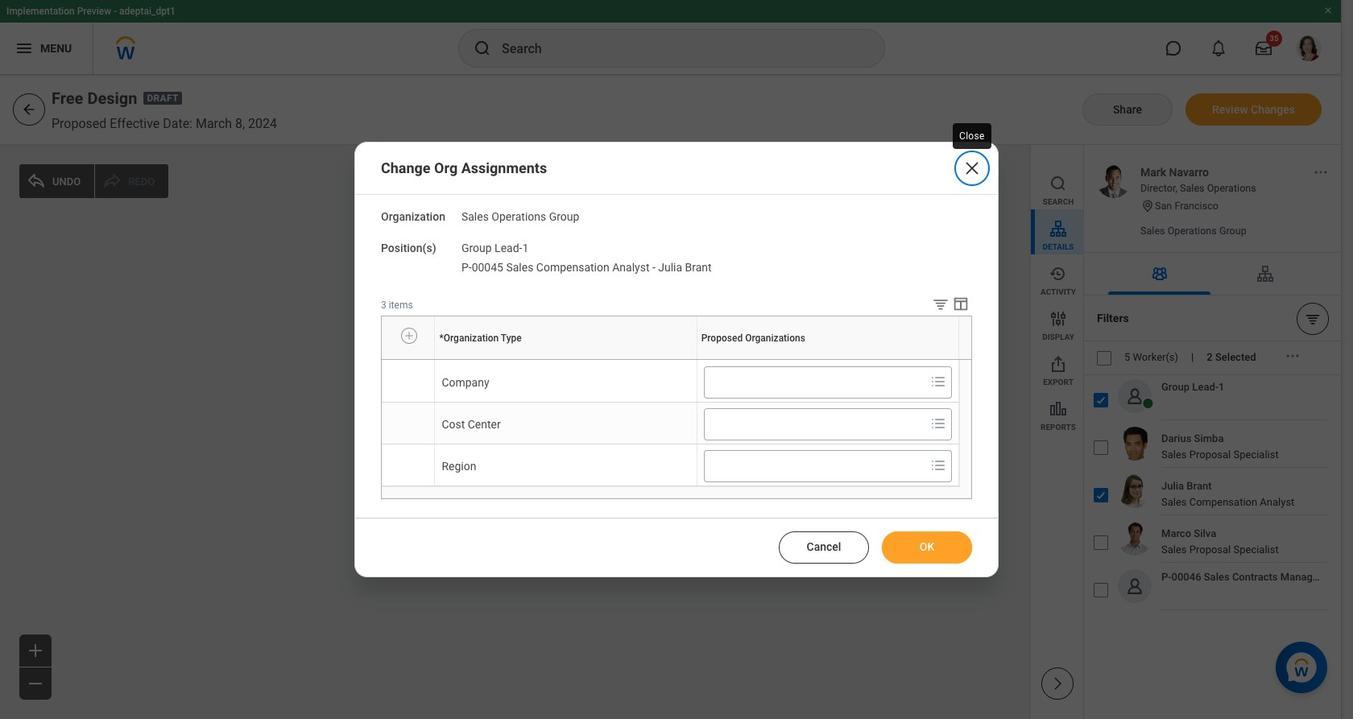 Task type: locate. For each thing, give the bounding box(es) containing it.
5 right contact card matrix manager image
[[669, 268, 675, 279]]

cost
[[442, 418, 465, 431]]

1 proposed organizations field from the top
[[705, 368, 924, 397]]

group lead-1 down the |
[[1162, 381, 1225, 393]]

type down *
[[440, 359, 442, 360]]

1 horizontal spatial type
[[501, 332, 522, 344]]

|
[[1192, 352, 1194, 364]]

proposal inside marco silva sales proposal specialist
[[1190, 544, 1231, 556]]

0 horizontal spatial julia
[[658, 261, 682, 274]]

operations up group lead-1 element
[[492, 210, 546, 223]]

5
[[669, 268, 675, 279], [1125, 352, 1131, 364]]

compensation inside julia brant sales compensation analyst
[[1190, 496, 1258, 508]]

prompts image for company
[[929, 372, 948, 392]]

3
[[381, 300, 387, 311]]

0 vertical spatial 1
[[522, 241, 529, 254]]

sales down navarro on the right of the page
[[1180, 182, 1205, 194]]

manager
[[1281, 571, 1322, 583]]

lead- up 00045
[[495, 241, 522, 254]]

0 horizontal spatial 1
[[522, 241, 529, 254]]

0 vertical spatial proposal
[[1190, 449, 1231, 461]]

1 horizontal spatial compensation
[[1190, 496, 1258, 508]]

specialist
[[1234, 449, 1279, 461], [1234, 544, 1279, 556]]

items
[[389, 300, 413, 311]]

1 horizontal spatial 1
[[1219, 381, 1225, 393]]

user image for group lead-1
[[1125, 386, 1146, 407]]

0 vertical spatial p-
[[462, 261, 472, 274]]

prompts image up prompts icon
[[929, 372, 948, 392]]

sales inside 'element'
[[506, 261, 534, 274]]

- inside p-00045 sales compensation analyst - julia brant 'element'
[[652, 261, 656, 274]]

cancel
[[807, 541, 841, 554]]

1 horizontal spatial p-
[[1162, 571, 1172, 583]]

notifications large image
[[1211, 40, 1227, 56]]

2 vertical spatial organization
[[435, 359, 440, 360]]

2
[[1207, 352, 1213, 364]]

- right preview on the top left
[[114, 6, 117, 17]]

0 horizontal spatial brant
[[685, 261, 712, 274]]

ok
[[920, 541, 935, 554]]

reports
[[1041, 423, 1076, 432]]

organization down *
[[435, 359, 440, 360]]

x image
[[963, 159, 982, 178]]

brant right caret up image
[[685, 261, 712, 274]]

filters
[[1097, 312, 1129, 325]]

analyst for p-00045 sales compensation analyst - julia brant
[[612, 261, 650, 274]]

2 vertical spatial proposed organizations field
[[705, 452, 924, 481]]

0 horizontal spatial 5
[[669, 268, 675, 279]]

organization for organization
[[381, 210, 445, 223]]

0 vertical spatial 5
[[669, 268, 675, 279]]

darius
[[1162, 433, 1192, 445]]

julia up marco
[[1162, 480, 1184, 492]]

0 horizontal spatial -
[[114, 6, 117, 17]]

-
[[114, 6, 117, 17], [652, 261, 656, 274]]

p- down group lead-1 element
[[462, 261, 472, 274]]

row element
[[382, 317, 963, 360], [382, 361, 959, 403], [382, 403, 959, 444], [382, 444, 959, 486]]

2024
[[248, 116, 277, 131]]

3 row element from the top
[[382, 403, 959, 444]]

prompts image down prompts icon
[[929, 456, 948, 475]]

sales up group lead-1 element
[[462, 210, 489, 223]]

region
[[442, 460, 476, 473]]

p-00045 sales compensation analyst - julia brant
[[462, 261, 712, 274]]

lead- inside the 'items selected' list
[[495, 241, 522, 254]]

sales down marco
[[1162, 544, 1187, 556]]

sales operations group up group lead-1 element
[[462, 210, 580, 223]]

sales right 00045
[[506, 261, 534, 274]]

p-00046 sales contracts manager (unfille
[[1162, 571, 1353, 583]]

1 vertical spatial proposed
[[701, 332, 743, 344]]

0 vertical spatial brant
[[685, 261, 712, 274]]

close
[[960, 131, 985, 142]]

row element containing region
[[382, 444, 959, 486]]

1 prompts image from the top
[[929, 372, 948, 392]]

toolbar
[[920, 295, 972, 316]]

organization type button
[[435, 359, 443, 360]]

group lead-1 up 00045
[[462, 241, 529, 254]]

1 down 2 selected
[[1219, 381, 1225, 393]]

brant down darius simba sales proposal specialist
[[1187, 480, 1212, 492]]

0 vertical spatial organizations
[[745, 332, 806, 344]]

francisco
[[1175, 199, 1219, 212]]

position(s)
[[381, 241, 436, 254]]

brant inside julia brant sales compensation analyst
[[1187, 480, 1212, 492]]

1 horizontal spatial group lead-1
[[1162, 381, 1225, 393]]

undo button
[[19, 164, 94, 198]]

undo l image
[[27, 172, 46, 191]]

sales operations group inside change org assignments dialog
[[462, 210, 580, 223]]

1 user image from the top
[[1125, 386, 1146, 407]]

0 horizontal spatial analyst
[[612, 261, 650, 274]]

0 vertical spatial julia
[[658, 261, 682, 274]]

1 vertical spatial group lead-1
[[1162, 381, 1225, 393]]

sales operations group
[[462, 210, 580, 223], [576, 223, 687, 235], [1141, 225, 1247, 237]]

2 proposal from the top
[[1190, 544, 1231, 556]]

related actions image
[[1313, 164, 1329, 180], [1285, 348, 1301, 365]]

0 horizontal spatial organizations
[[701, 359, 706, 360]]

0 vertical spatial -
[[114, 6, 117, 17]]

organization up "company"
[[444, 332, 499, 344]]

0 vertical spatial organization
[[381, 210, 445, 223]]

1 horizontal spatial brant
[[1187, 480, 1212, 492]]

0 horizontal spatial related actions image
[[1285, 348, 1301, 365]]

display
[[1043, 333, 1075, 342]]

org chart image
[[1256, 264, 1275, 284], [576, 268, 588, 279]]

proposal
[[1190, 449, 1231, 461], [1190, 544, 1231, 556]]

1 vertical spatial compensation
[[1190, 496, 1258, 508]]

compensation
[[536, 261, 610, 274], [1190, 496, 1258, 508]]

- left caret up image
[[652, 261, 656, 274]]

contracts
[[1233, 571, 1278, 583]]

operations up francisco
[[1207, 182, 1257, 194]]

compensation up silva
[[1190, 496, 1258, 508]]

redo button
[[95, 164, 168, 198]]

0 horizontal spatial lead-
[[495, 241, 522, 254]]

row element containing company
[[382, 361, 959, 403]]

inbox large image
[[1256, 40, 1272, 56]]

specialist up julia brant sales compensation analyst
[[1234, 449, 1279, 461]]

p- down marco
[[1162, 571, 1172, 583]]

group lead-1
[[462, 241, 529, 254], [1162, 381, 1225, 393]]

2 vertical spatial proposed
[[697, 359, 701, 360]]

p-
[[462, 261, 472, 274], [1162, 571, 1172, 583]]

1 vertical spatial 5
[[1125, 352, 1131, 364]]

filter image
[[1305, 311, 1321, 327]]

1 vertical spatial user image
[[1125, 576, 1146, 597]]

julia
[[658, 261, 682, 274], [1162, 480, 1184, 492]]

menu
[[1031, 145, 1084, 435]]

user image down 5 worker(s)
[[1125, 386, 1146, 407]]

1 horizontal spatial 5
[[1125, 352, 1131, 364]]

lead-
[[495, 241, 522, 254], [1193, 381, 1219, 393]]

plus image
[[26, 641, 45, 661]]

1 vertical spatial specialist
[[1234, 544, 1279, 556]]

2 horizontal spatial proposed
[[701, 332, 743, 344]]

lead- down '2'
[[1193, 381, 1219, 393]]

analyst up marco silva sales proposal specialist
[[1260, 496, 1295, 508]]

5 worker(s)
[[1125, 352, 1179, 364]]

prompts image
[[929, 372, 948, 392], [929, 456, 948, 475]]

1 down the sales operations group element
[[522, 241, 529, 254]]

review
[[1212, 103, 1248, 116]]

0 horizontal spatial compensation
[[536, 261, 610, 274]]

specialist for darius simba sales proposal specialist
[[1234, 449, 1279, 461]]

selected
[[1216, 352, 1256, 364]]

analyst left caret up image
[[612, 261, 650, 274]]

org
[[434, 159, 458, 176]]

specialist inside marco silva sales proposal specialist
[[1234, 544, 1279, 556]]

organization up position(s)
[[381, 210, 445, 223]]

2 prompts image from the top
[[929, 456, 948, 475]]

0 vertical spatial proposed
[[52, 116, 107, 131]]

0 vertical spatial lead-
[[495, 241, 522, 254]]

proposed effective date: march 8, 2024
[[52, 116, 277, 131]]

1 vertical spatial proposed organizations field
[[705, 410, 924, 439]]

0 vertical spatial proposed organizations field
[[705, 368, 924, 397]]

contact card matrix manager image
[[648, 268, 659, 279]]

0 horizontal spatial p-
[[462, 261, 472, 274]]

operations inside change org assignments dialog
[[492, 210, 546, 223]]

1 proposal from the top
[[1190, 449, 1231, 461]]

brant inside 'element'
[[685, 261, 712, 274]]

ok button
[[882, 532, 972, 564]]

1 vertical spatial lead-
[[1193, 381, 1219, 393]]

0 vertical spatial compensation
[[536, 261, 610, 274]]

1 row element from the top
[[382, 317, 963, 360]]

prompts image for region
[[929, 456, 948, 475]]

type inside row 'element'
[[501, 332, 522, 344]]

proposal inside darius simba sales proposal specialist
[[1190, 449, 1231, 461]]

profile logan mcneil element
[[1287, 31, 1332, 66]]

director,
[[1141, 182, 1178, 194]]

proposed
[[52, 116, 107, 131], [701, 332, 743, 344], [697, 359, 701, 360]]

implementation preview -   adeptai_dpt1 banner
[[0, 0, 1341, 74]]

specialist up contracts
[[1234, 544, 1279, 556]]

brant
[[685, 261, 712, 274], [1187, 480, 1212, 492]]

compensation inside 'element'
[[536, 261, 610, 274]]

00046
[[1172, 571, 1202, 583]]

specialist inside darius simba sales proposal specialist
[[1234, 449, 1279, 461]]

undo r image
[[102, 172, 122, 191]]

proposed organizations field for company
[[705, 368, 924, 397]]

user image
[[1125, 386, 1146, 407], [1125, 576, 1146, 597]]

1 vertical spatial 1
[[1219, 381, 1225, 393]]

1 horizontal spatial -
[[652, 261, 656, 274]]

julia right 0
[[658, 261, 682, 274]]

1 horizontal spatial analyst
[[1260, 496, 1295, 508]]

organization
[[381, 210, 445, 223], [444, 332, 499, 344], [435, 359, 440, 360]]

sales inside marco silva sales proposal specialist
[[1162, 544, 1187, 556]]

compensation down the sales operations group element
[[536, 261, 610, 274]]

group down worker(s) on the right of page
[[1162, 381, 1190, 393]]

0 vertical spatial specialist
[[1234, 449, 1279, 461]]

1 vertical spatial proposal
[[1190, 544, 1231, 556]]

implementation preview -   adeptai_dpt1
[[6, 6, 176, 17]]

group up caret up image
[[658, 223, 687, 235]]

analyst inside julia brant sales compensation analyst
[[1260, 496, 1295, 508]]

0 horizontal spatial proposed
[[52, 116, 107, 131]]

group up 00045
[[462, 241, 492, 254]]

march
[[196, 116, 232, 131]]

3 proposed organizations field from the top
[[705, 452, 924, 481]]

0 vertical spatial group lead-1
[[462, 241, 529, 254]]

sales down darius at the right bottom of page
[[1162, 449, 1187, 461]]

5 left worker(s) on the right of page
[[1125, 352, 1131, 364]]

redo
[[128, 175, 155, 187]]

1 vertical spatial julia
[[1162, 480, 1184, 492]]

type
[[501, 332, 522, 344], [440, 359, 442, 360]]

0 vertical spatial type
[[501, 332, 522, 344]]

review changes button
[[1186, 93, 1322, 126]]

select to filter grid data image
[[932, 296, 950, 313]]

group up the 'items selected' list
[[549, 210, 580, 223]]

san
[[1155, 199, 1172, 212]]

1 vertical spatial type
[[440, 359, 442, 360]]

operations up the 'items selected' list
[[605, 223, 656, 235]]

tab list
[[1084, 253, 1342, 296]]

analyst inside 'element'
[[612, 261, 650, 274]]

0 vertical spatial analyst
[[612, 261, 650, 274]]

darius simba sales proposal specialist
[[1162, 433, 1279, 461]]

draft
[[147, 93, 179, 104]]

Proposed Organizations field
[[705, 368, 924, 397], [705, 410, 924, 439], [705, 452, 924, 481]]

proposal down silva
[[1190, 544, 1231, 556]]

p- inside 'element'
[[462, 261, 472, 274]]

operations
[[1207, 182, 1257, 194], [492, 210, 546, 223], [605, 223, 656, 235], [1168, 225, 1217, 237]]

operations inside mark navarro director, sales operations
[[1207, 182, 1257, 194]]

organizations
[[745, 332, 806, 344], [701, 359, 706, 360]]

minus image
[[26, 674, 45, 694]]

0 vertical spatial prompts image
[[929, 372, 948, 392]]

sales up the 'items selected' list
[[576, 223, 602, 235]]

user image left 00046
[[1125, 576, 1146, 597]]

adeptai_dpt1
[[119, 6, 176, 17]]

1 vertical spatial -
[[652, 261, 656, 274]]

proposal down simba
[[1190, 449, 1231, 461]]

center
[[468, 418, 501, 431]]

1 vertical spatial prompts image
[[929, 456, 948, 475]]

1 horizontal spatial julia
[[1162, 480, 1184, 492]]

organization for organization type proposed organizations
[[435, 359, 440, 360]]

1 specialist from the top
[[1234, 449, 1279, 461]]

assignments
[[461, 159, 547, 176]]

0 vertical spatial user image
[[1125, 386, 1146, 407]]

sales operations group element
[[462, 207, 580, 223]]

company
[[442, 376, 489, 389]]

free design
[[52, 89, 137, 108]]

organization type proposed organizations
[[435, 359, 706, 360]]

worker(s)
[[1133, 352, 1179, 364]]

1
[[522, 241, 529, 254], [1219, 381, 1225, 393]]

p-00045 sales compensation analyst - julia brant element
[[462, 258, 712, 274]]

4 row element from the top
[[382, 444, 959, 486]]

1 horizontal spatial related actions image
[[1313, 164, 1329, 180]]

2 specialist from the top
[[1234, 544, 1279, 556]]

2 row element from the top
[[382, 361, 959, 403]]

proposed for proposed effective date: march 8, 2024
[[52, 116, 107, 131]]

1 vertical spatial brant
[[1187, 480, 1212, 492]]

1 vertical spatial analyst
[[1260, 496, 1295, 508]]

sales
[[1180, 182, 1205, 194], [462, 210, 489, 223], [576, 223, 602, 235], [1141, 225, 1165, 237], [506, 261, 534, 274], [1162, 449, 1187, 461], [1162, 496, 1187, 508], [1162, 544, 1187, 556], [1204, 571, 1230, 583]]

1 vertical spatial p-
[[1162, 571, 1172, 583]]

sales up marco
[[1162, 496, 1187, 508]]

compensation for brant
[[1190, 496, 1258, 508]]

type up organization type proposed organizations
[[501, 332, 522, 344]]

analyst
[[612, 261, 650, 274], [1260, 496, 1295, 508]]

share button
[[1083, 93, 1173, 126]]

compensation for 00045
[[536, 261, 610, 274]]

2 user image from the top
[[1125, 576, 1146, 597]]

0 horizontal spatial group lead-1
[[462, 241, 529, 254]]

group
[[549, 210, 580, 223], [658, 223, 687, 235], [1220, 225, 1247, 237], [462, 241, 492, 254], [1162, 381, 1190, 393]]

julia inside 'element'
[[658, 261, 682, 274]]



Task type: vqa. For each thing, say whether or not it's contained in the screenshot.
the Notifications
no



Task type: describe. For each thing, give the bounding box(es) containing it.
mark navarro director, sales operations
[[1141, 166, 1257, 194]]

search image
[[473, 39, 492, 58]]

proposal for marco silva
[[1190, 544, 1231, 556]]

row element containing *
[[382, 317, 963, 360]]

proposal for darius simba
[[1190, 449, 1231, 461]]

8,
[[235, 116, 245, 131]]

mark
[[1141, 166, 1167, 179]]

details
[[1043, 242, 1074, 251]]

0
[[589, 268, 595, 279]]

search
[[1043, 197, 1074, 206]]

proposed for proposed organizations
[[701, 332, 743, 344]]

cost center
[[442, 418, 501, 431]]

cancel button
[[779, 532, 869, 564]]

close environment banner image
[[1324, 6, 1333, 15]]

marco
[[1162, 528, 1192, 540]]

items selected list
[[462, 238, 738, 276]]

1 vertical spatial related actions image
[[1285, 348, 1301, 365]]

1 horizontal spatial org chart image
[[1256, 264, 1275, 284]]

1 inside the 'items selected' list
[[522, 241, 529, 254]]

date:
[[163, 116, 193, 131]]

5 for 5 worker(s)
[[1125, 352, 1131, 364]]

2 proposed organizations field from the top
[[705, 410, 924, 439]]

1 horizontal spatial lead-
[[1193, 381, 1219, 393]]

plus image
[[403, 328, 415, 343]]

0 horizontal spatial type
[[440, 359, 442, 360]]

0 vertical spatial related actions image
[[1313, 164, 1329, 180]]

change
[[381, 159, 431, 176]]

00045
[[472, 261, 503, 274]]

sales inside mark navarro director, sales operations
[[1180, 182, 1205, 194]]

0 horizontal spatial org chart image
[[576, 268, 588, 279]]

operations down francisco
[[1168, 225, 1217, 237]]

marco silva sales proposal specialist
[[1162, 528, 1279, 556]]

1 vertical spatial organization
[[444, 332, 499, 344]]

change org assignments dialog
[[354, 142, 999, 578]]

proposed organizations
[[701, 332, 806, 344]]

group lead-1 element
[[462, 238, 529, 254]]

silva
[[1194, 528, 1217, 540]]

sales operations group up the 'items selected' list
[[576, 223, 687, 235]]

sales inside darius simba sales proposal specialist
[[1162, 449, 1187, 461]]

export
[[1043, 378, 1074, 387]]

proposed organizations field for region
[[705, 452, 924, 481]]

specialist for marco silva sales proposal specialist
[[1234, 544, 1279, 556]]

undo
[[52, 175, 81, 187]]

change org assignments
[[381, 159, 547, 176]]

changes
[[1251, 103, 1295, 116]]

contact card matrix manager image
[[1150, 264, 1169, 284]]

proposed organizations button
[[697, 359, 707, 360]]

design
[[87, 89, 137, 108]]

click to view/edit grid preferences image
[[952, 295, 970, 313]]

sales down location icon
[[1141, 225, 1165, 237]]

1 horizontal spatial organizations
[[745, 332, 806, 344]]

close tooltip
[[950, 120, 995, 152]]

toolbar inside change org assignments dialog
[[920, 295, 972, 316]]

- inside implementation preview -   adeptai_dpt1 banner
[[114, 6, 117, 17]]

sales operations group down francisco
[[1141, 225, 1247, 237]]

2 selected
[[1207, 352, 1256, 364]]

review changes
[[1212, 103, 1295, 116]]

prompts image
[[929, 414, 948, 434]]

*
[[439, 332, 444, 344]]

arrow left image
[[21, 102, 37, 118]]

(unfille
[[1325, 571, 1353, 583]]

san francisco
[[1155, 199, 1219, 212]]

julia brant sales compensation analyst
[[1162, 480, 1295, 508]]

group inside the 'items selected' list
[[462, 241, 492, 254]]

caret up image
[[660, 269, 669, 278]]

julia inside julia brant sales compensation analyst
[[1162, 480, 1184, 492]]

group down mark navarro director, sales operations
[[1220, 225, 1247, 237]]

free
[[52, 89, 83, 108]]

preview
[[77, 6, 111, 17]]

share
[[1113, 103, 1142, 116]]

3 items
[[381, 300, 413, 311]]

sales inside julia brant sales compensation analyst
[[1162, 496, 1187, 508]]

implementation
[[6, 6, 75, 17]]

navarro
[[1169, 166, 1209, 179]]

menu containing search
[[1031, 145, 1084, 435]]

effective
[[110, 116, 160, 131]]

1 vertical spatial organizations
[[701, 359, 706, 360]]

p- for 00046
[[1162, 571, 1172, 583]]

5 for 5
[[669, 268, 675, 279]]

group lead-1 inside the 'items selected' list
[[462, 241, 529, 254]]

row element containing cost center
[[382, 403, 959, 444]]

analyst for julia brant sales compensation analyst
[[1260, 496, 1295, 508]]

* organization type
[[439, 332, 522, 344]]

activity
[[1041, 288, 1076, 296]]

user image for p-00046 sales contracts manager (unfille
[[1125, 576, 1146, 597]]

1 horizontal spatial proposed
[[697, 359, 701, 360]]

sales right 00046
[[1204, 571, 1230, 583]]

location image
[[1141, 199, 1155, 213]]

simba
[[1194, 433, 1224, 445]]

chevron right image
[[1049, 676, 1065, 692]]

p- for 00045
[[462, 261, 472, 274]]



